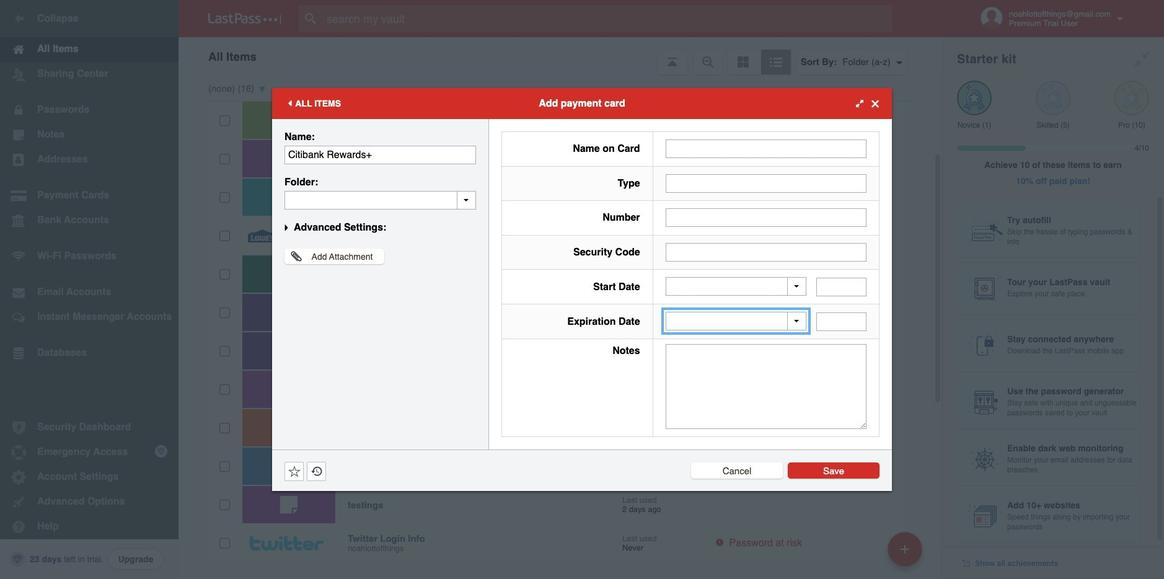 Task type: locate. For each thing, give the bounding box(es) containing it.
Search search field
[[299, 5, 917, 32]]

None text field
[[285, 146, 476, 164], [666, 174, 867, 193], [285, 191, 476, 210], [666, 208, 867, 227], [666, 243, 867, 261], [817, 278, 867, 296], [666, 344, 867, 429], [285, 146, 476, 164], [666, 174, 867, 193], [285, 191, 476, 210], [666, 208, 867, 227], [666, 243, 867, 261], [817, 278, 867, 296], [666, 344, 867, 429]]

search my vault text field
[[299, 5, 917, 32]]

None text field
[[666, 140, 867, 158], [817, 312, 867, 331], [666, 140, 867, 158], [817, 312, 867, 331]]

lastpass image
[[208, 13, 281, 24]]

dialog
[[272, 88, 892, 491]]



Task type: vqa. For each thing, say whether or not it's contained in the screenshot.
New item element
no



Task type: describe. For each thing, give the bounding box(es) containing it.
main navigation navigation
[[0, 0, 179, 579]]

vault options navigation
[[179, 37, 942, 74]]

new item navigation
[[884, 528, 930, 579]]

new item image
[[901, 545, 910, 553]]



